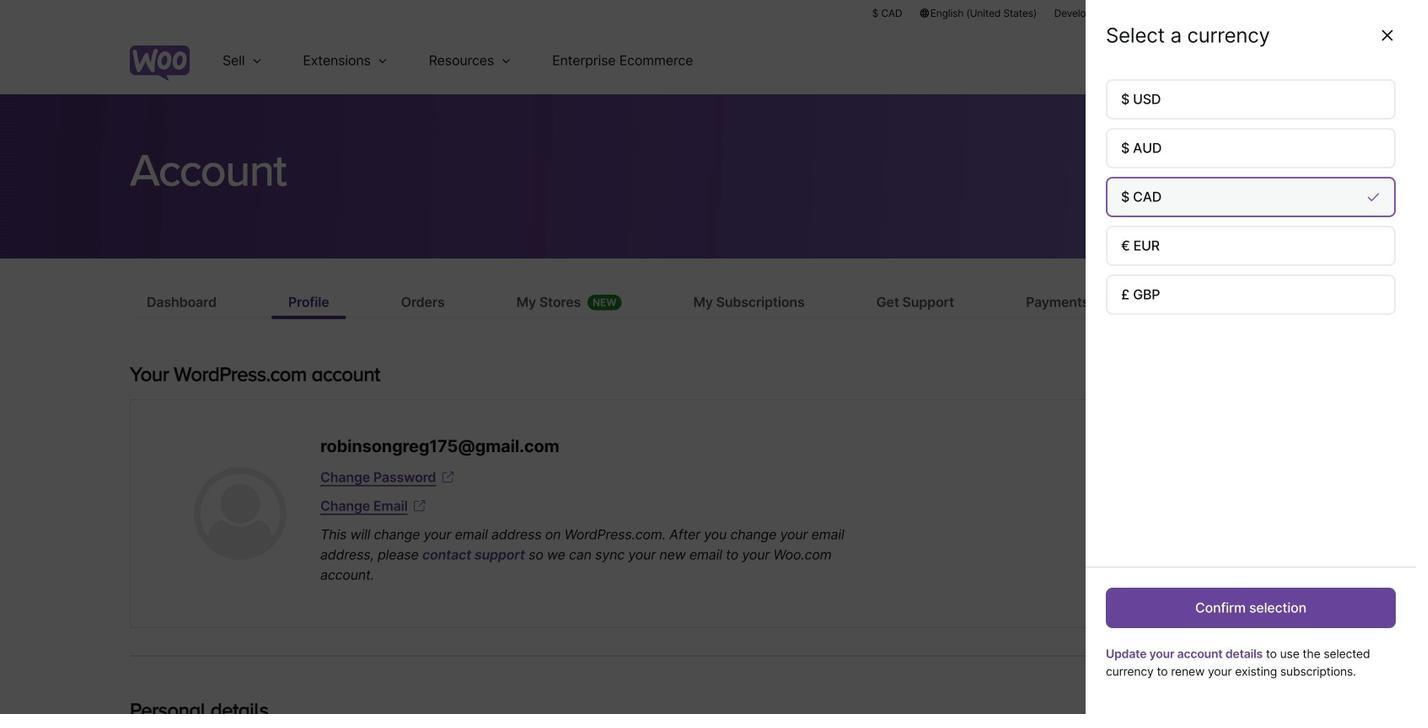 Task type: describe. For each thing, give the bounding box(es) containing it.
external link image
[[411, 498, 428, 515]]

open account menu image
[[1259, 47, 1286, 74]]

search image
[[1216, 47, 1243, 74]]

gravatar image image
[[194, 468, 287, 561]]

external link image
[[439, 470, 456, 486]]



Task type: vqa. For each thing, say whether or not it's contained in the screenshot.
IS in "Is The Code Customers Will Enter To Apply The Coupon To Their Cart."
no



Task type: locate. For each thing, give the bounding box(es) containing it.
close selector image
[[1379, 27, 1396, 44]]

service navigation menu element
[[1186, 33, 1286, 88]]



